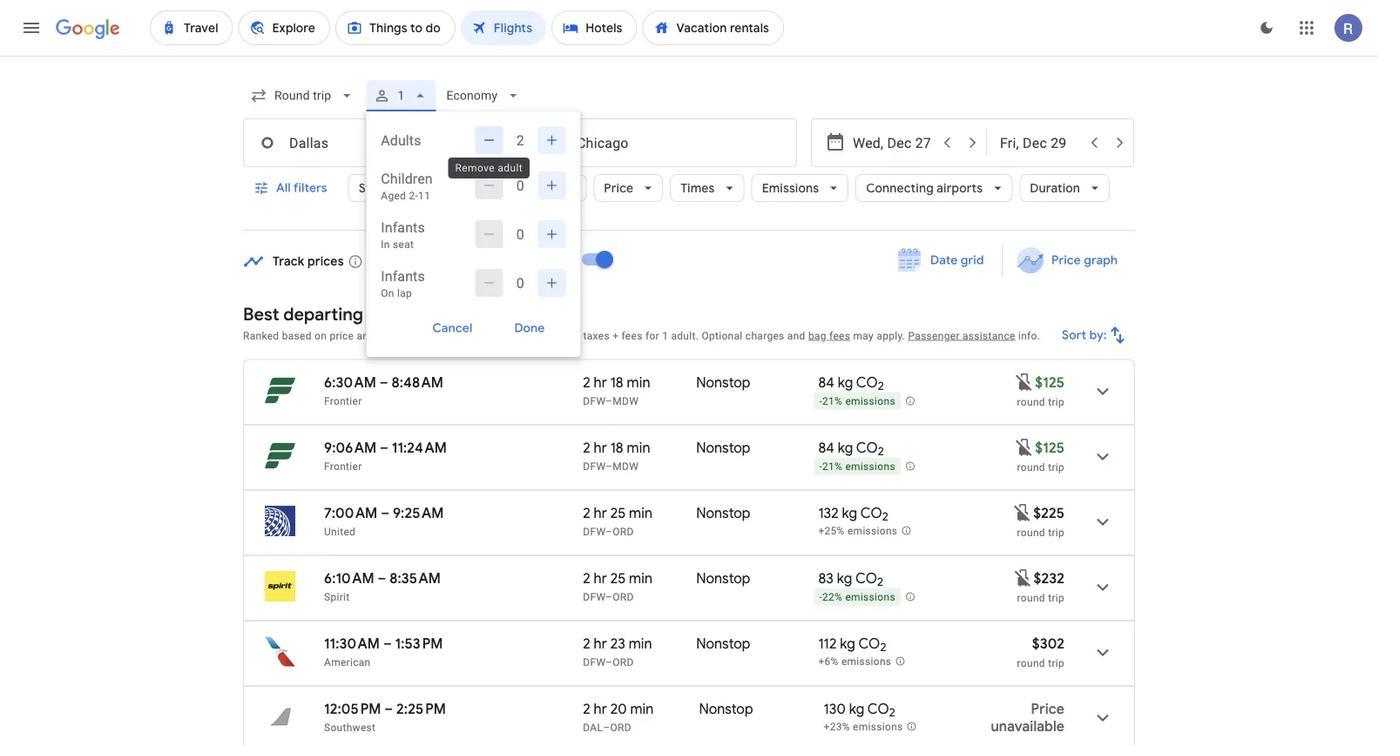 Task type: locate. For each thing, give the bounding box(es) containing it.
1 vertical spatial 84 kg co 2
[[818, 439, 884, 459]]

0 vertical spatial -
[[819, 396, 822, 408]]

kg up 132 kg co 2
[[838, 439, 853, 457]]

round inside the $302 round trip
[[1017, 657, 1045, 669]]

frontier inside 9:06 am – 11:24 am frontier
[[324, 460, 362, 473]]

0 vertical spatial -21% emissions
[[819, 396, 895, 408]]

- down bag
[[819, 396, 822, 408]]

ord
[[613, 526, 634, 538], [613, 591, 634, 603], [613, 656, 634, 669], [610, 722, 631, 734]]

1 vertical spatial 0
[[516, 226, 524, 243]]

1 vertical spatial -
[[819, 461, 822, 473]]

frontier down 6:30 am text field
[[324, 395, 362, 407]]

3 dfw from the top
[[583, 526, 605, 538]]

0 vertical spatial 18
[[610, 374, 624, 392]]

nonstop flight. element for 8:48 am
[[696, 374, 750, 394]]

ord for 2:25 pm
[[610, 722, 631, 734]]

and
[[357, 330, 375, 342], [787, 330, 806, 342]]

2 18 from the top
[[610, 439, 624, 457]]

0 vertical spatial 0
[[516, 177, 524, 194]]

1
[[397, 88, 405, 103], [662, 330, 668, 342]]

0 vertical spatial price
[[604, 180, 634, 196]]

2 21% from the top
[[822, 461, 843, 473]]

passenger
[[908, 330, 960, 342]]

optional
[[702, 330, 743, 342]]

kg for 8:48 am
[[838, 374, 853, 392]]

$125
[[1035, 374, 1065, 392], [1035, 439, 1065, 457]]

2 hr 20 min dal – ord
[[583, 700, 654, 734]]

1 horizontal spatial fees
[[829, 330, 850, 342]]

dfw for 8:48 am
[[583, 395, 605, 407]]

+6% emissions
[[818, 656, 891, 668]]

1 2 hr 18 min dfw – mdw from the top
[[583, 374, 650, 407]]

infants on lap
[[381, 268, 425, 300]]

None text field
[[524, 118, 797, 167]]

1 vertical spatial 18
[[610, 439, 624, 457]]

1 21% from the top
[[822, 396, 843, 408]]

dfw for 11:24 am
[[583, 460, 605, 473]]

co up +23% emissions
[[867, 700, 889, 718]]

price left flight details. leaves dallas love field at 12:05 pm on wednesday, december 27 and arrives at o'hare international airport at 2:25 pm on wednesday, december 27. icon
[[1031, 700, 1065, 718]]

0 horizontal spatial 1
[[397, 88, 405, 103]]

min inside 2 hr 23 min dfw – ord
[[629, 635, 652, 653]]

date grid
[[930, 253, 984, 268]]

round trip down $125 text box
[[1017, 396, 1065, 408]]

2 hr 18 min dfw – mdw
[[583, 374, 650, 407], [583, 439, 650, 473]]

$125 for 8:48 am
[[1035, 374, 1065, 392]]

leaves dallas/fort worth international airport at 6:30 am on wednesday, december 27 and arrives at chicago midway international airport at 8:48 am on wednesday, december 27. element
[[324, 374, 443, 392]]

0 horizontal spatial fees
[[622, 330, 643, 342]]

21% for 8:48 am
[[822, 396, 843, 408]]

trip for 8:48 am
[[1048, 396, 1065, 408]]

2 0 from the top
[[516, 226, 524, 243]]

12:05 pm – 2:25 pm southwest
[[324, 700, 446, 734]]

frontier for 9:06 am
[[324, 460, 362, 473]]

2 vertical spatial this price for this flight doesn't include overhead bin access. if you need a carry-on bag, use the bags filter to update prices. image
[[1013, 568, 1034, 589]]

bag fees button
[[808, 330, 850, 342]]

84 kg co 2 down "may"
[[818, 374, 884, 394]]

infants
[[381, 219, 425, 236], [381, 268, 425, 284]]

kg inside 112 kg co 2
[[840, 635, 855, 653]]

change appearance image
[[1246, 7, 1288, 49]]

kg inside '130 kg co 2'
[[849, 700, 864, 718]]

bag
[[808, 330, 827, 342]]

trip for 11:24 am
[[1048, 461, 1065, 473]]

kg down the bag fees button
[[838, 374, 853, 392]]

1 infants from the top
[[381, 219, 425, 236]]

Departure time: 11:30 AM. text field
[[324, 635, 380, 653]]

connecting airports button
[[856, 167, 1013, 209]]

frontier
[[324, 395, 362, 407], [324, 460, 362, 473]]

1 round from the top
[[1017, 396, 1045, 408]]

dfw for 8:35 am
[[583, 591, 605, 603]]

5 trip from the top
[[1048, 657, 1065, 669]]

2 inside 112 kg co 2
[[880, 640, 886, 655]]

2 inside 132 kg co 2
[[882, 510, 888, 525]]

fees
[[622, 330, 643, 342], [829, 330, 850, 342]]

27 – 29
[[400, 254, 439, 270]]

nonstop for 1:53 pm
[[696, 635, 750, 653]]

1 vertical spatial 84
[[818, 439, 834, 457]]

7:00 am
[[324, 504, 378, 522]]

best departing flights
[[243, 303, 418, 325]]

1 hr from the top
[[594, 374, 607, 392]]

round down this price for this flight doesn't include overhead bin access. if you need a carry-on bag, use the bags filter to update prices. image
[[1017, 396, 1045, 408]]

cancel button
[[412, 314, 493, 342]]

1 25 from the top
[[610, 504, 626, 522]]

1 total duration 2 hr 25 min. element from the top
[[583, 504, 696, 525]]

1 total duration 2 hr 18 min. element from the top
[[583, 374, 696, 394]]

0 vertical spatial frontier
[[324, 395, 362, 407]]

84 kg co 2 for 8:48 am
[[818, 374, 884, 394]]

round down the $302
[[1017, 657, 1045, 669]]

2 84 from the top
[[818, 439, 834, 457]]

trip for 8:35 am
[[1048, 592, 1065, 604]]

passenger assistance button
[[908, 330, 1016, 342]]

price inside button
[[1051, 253, 1081, 268]]

price right "bags" popup button
[[604, 180, 634, 196]]

25
[[610, 504, 626, 522], [610, 570, 626, 588]]

trip down $125 text box
[[1048, 396, 1065, 408]]

1 trip from the top
[[1048, 396, 1065, 408]]

2 round from the top
[[1017, 461, 1045, 473]]

– inside 12:05 pm – 2:25 pm southwest
[[384, 700, 393, 718]]

none search field containing adults
[[243, 75, 1135, 357]]

trip down 225 us dollars text box
[[1048, 527, 1065, 539]]

round for 11:24 am
[[1017, 461, 1045, 473]]

2 infants from the top
[[381, 268, 425, 284]]

required
[[540, 330, 580, 342]]

1 fees from the left
[[622, 330, 643, 342]]

0 vertical spatial 21%
[[822, 396, 843, 408]]

kg for 9:25 am
[[842, 504, 857, 522]]

0 down "any"
[[516, 275, 524, 291]]

1:53 pm
[[395, 635, 443, 653]]

all filters button
[[243, 167, 341, 209]]

1 vertical spatial mdw
[[613, 460, 639, 473]]

-22% emissions
[[819, 592, 895, 604]]

all
[[276, 180, 291, 196]]

co inside 132 kg co 2
[[860, 504, 882, 522]]

0 vertical spatial 25
[[610, 504, 626, 522]]

4 hr from the top
[[594, 570, 607, 588]]

and right "price"
[[357, 330, 375, 342]]

leaves dallas/fort worth international airport at 11:30 am on wednesday, december 27 and arrives at o'hare international airport at 1:53 pm on wednesday, december 27. element
[[324, 635, 443, 653]]

1 0 from the top
[[516, 177, 524, 194]]

this price for this flight doesn't include overhead bin access. if you need a carry-on bag, use the bags filter to update prices. image
[[1014, 437, 1035, 458], [1012, 502, 1033, 523], [1013, 568, 1034, 589]]

price for price graph
[[1051, 253, 1081, 268]]

1 vertical spatial total duration 2 hr 25 min. element
[[583, 570, 696, 590]]

3 trip from the top
[[1048, 527, 1065, 539]]

0 for infants in seat
[[516, 226, 524, 243]]

co down "may"
[[856, 374, 878, 392]]

1 vertical spatial price
[[1051, 253, 1081, 268]]

1 up adults
[[397, 88, 405, 103]]

84 kg co 2 up 132 kg co 2
[[818, 439, 884, 459]]

price for price unavailable
[[1031, 700, 1065, 718]]

on
[[315, 330, 327, 342]]

1 vertical spatial 21%
[[822, 461, 843, 473]]

11:30 am
[[324, 635, 380, 653]]

3 round trip from the top
[[1017, 527, 1065, 539]]

8:35 am
[[390, 570, 441, 588]]

5 round from the top
[[1017, 657, 1045, 669]]

nonstop
[[696, 374, 750, 392], [696, 439, 750, 457], [696, 504, 750, 522], [696, 570, 750, 588], [696, 635, 750, 653], [699, 700, 753, 718]]

2 2 hr 18 min dfw – mdw from the top
[[583, 439, 650, 473]]

trip down $232
[[1048, 592, 1065, 604]]

total duration 2 hr 23 min. element
[[583, 635, 696, 656]]

2 $125 from the top
[[1035, 439, 1065, 457]]

2 vertical spatial price
[[1031, 700, 1065, 718]]

ord inside 2 hr 23 min dfw – ord
[[613, 656, 634, 669]]

round trip down 225 us dollars text box
[[1017, 527, 1065, 539]]

– inside '6:10 am – 8:35 am spirit'
[[378, 570, 386, 588]]

round down 125 us dollars text field
[[1017, 461, 1045, 473]]

84 for 11:24 am
[[818, 439, 834, 457]]

round down 225 us dollars text box
[[1017, 527, 1045, 539]]

hr inside 2 hr 20 min dal – ord
[[594, 700, 607, 718]]

min for 8:48 am
[[627, 374, 650, 392]]

-21% emissions down "may"
[[819, 396, 895, 408]]

2 hr 18 min dfw – mdw for 11:24 am
[[583, 439, 650, 473]]

trip inside the $302 round trip
[[1048, 657, 1065, 669]]

2 mdw from the top
[[613, 460, 639, 473]]

apply.
[[877, 330, 905, 342]]

2 round trip from the top
[[1017, 461, 1065, 473]]

date
[[930, 253, 958, 268]]

price inside popup button
[[604, 180, 634, 196]]

2 frontier from the top
[[324, 460, 362, 473]]

remove
[[455, 162, 495, 174]]

+6%
[[818, 656, 839, 668]]

min inside 2 hr 20 min dal – ord
[[630, 700, 654, 718]]

0 vertical spatial 1
[[397, 88, 405, 103]]

flight details. leaves dallas/fort worth international airport at 7:00 am on wednesday, december 27 and arrives at o'hare international airport at 9:25 am on wednesday, december 27. image
[[1082, 501, 1124, 543]]

kg
[[838, 374, 853, 392], [838, 439, 853, 457], [842, 504, 857, 522], [837, 570, 852, 588], [840, 635, 855, 653], [849, 700, 864, 718]]

infants for infants on lap
[[381, 268, 425, 284]]

2 84 kg co 2 from the top
[[818, 439, 884, 459]]

loading results progress bar
[[0, 56, 1378, 59]]

6 hr from the top
[[594, 700, 607, 718]]

3 0 from the top
[[516, 275, 524, 291]]

and left bag
[[787, 330, 806, 342]]

- up 132
[[819, 461, 822, 473]]

0 vertical spatial 2 hr 18 min dfw – mdw
[[583, 374, 650, 407]]

taxes
[[583, 330, 610, 342]]

0 vertical spatial 2 hr 25 min dfw – ord
[[583, 504, 652, 538]]

2 hr 23 min dfw – ord
[[583, 635, 652, 669]]

co inside 112 kg co 2
[[858, 635, 880, 653]]

kg up +23% emissions
[[849, 700, 864, 718]]

1 -21% emissions from the top
[[819, 396, 895, 408]]

2 hr from the top
[[594, 439, 607, 457]]

ord for 1:53 pm
[[613, 656, 634, 669]]

min for 9:25 am
[[629, 504, 652, 522]]

0 vertical spatial total duration 2 hr 18 min. element
[[583, 374, 696, 394]]

0 vertical spatial $125
[[1035, 374, 1065, 392]]

1 18 from the top
[[610, 374, 624, 392]]

84 down the bag fees button
[[818, 374, 834, 392]]

21% for 11:24 am
[[822, 461, 843, 473]]

frontier inside 6:30 am – 8:48 am frontier
[[324, 395, 362, 407]]

2 hr 25 min dfw – ord for 9:25 am
[[583, 504, 652, 538]]

emissions
[[762, 180, 819, 196]]

5 hr from the top
[[594, 635, 607, 653]]

1 horizontal spatial 1
[[662, 330, 668, 342]]

2 - from the top
[[819, 461, 822, 473]]

2 trip from the top
[[1048, 461, 1065, 473]]

- down 83
[[819, 592, 822, 604]]

3 round from the top
[[1017, 527, 1045, 539]]

2 total duration 2 hr 18 min. element from the top
[[583, 439, 696, 460]]

total duration 2 hr 18 min. element for 11:24 am
[[583, 439, 696, 460]]

1 84 from the top
[[818, 374, 834, 392]]

2 25 from the top
[[610, 570, 626, 588]]

total duration 2 hr 25 min. element
[[583, 504, 696, 525], [583, 570, 696, 590]]

21%
[[822, 396, 843, 408], [822, 461, 843, 473]]

None field
[[243, 80, 363, 112], [439, 80, 529, 112], [243, 80, 363, 112], [439, 80, 529, 112]]

1 round trip from the top
[[1017, 396, 1065, 408]]

co for 2:25 pm
[[867, 700, 889, 718]]

2 total duration 2 hr 25 min. element from the top
[[583, 570, 696, 590]]

dfw
[[583, 395, 605, 407], [583, 460, 605, 473], [583, 526, 605, 538], [583, 591, 605, 603], [583, 656, 605, 669]]

1 - from the top
[[819, 396, 822, 408]]

dates
[[540, 254, 573, 270]]

21% up 132
[[822, 461, 843, 473]]

1 $125 from the top
[[1035, 374, 1065, 392]]

times button
[[670, 167, 744, 209]]

kg inside 83 kg co 2
[[837, 570, 852, 588]]

dec 27 – 29
[[374, 254, 439, 270]]

4 round trip from the top
[[1017, 592, 1065, 604]]

1 vertical spatial 1
[[662, 330, 668, 342]]

Arrival time: 1:53 PM. text field
[[395, 635, 443, 653]]

0 vertical spatial total duration 2 hr 25 min. element
[[583, 504, 696, 525]]

round trip
[[1017, 396, 1065, 408], [1017, 461, 1065, 473], [1017, 527, 1065, 539], [1017, 592, 1065, 604]]

2
[[516, 132, 524, 149], [583, 374, 590, 392], [878, 379, 884, 394], [583, 439, 590, 457], [878, 444, 884, 459], [583, 504, 590, 522], [882, 510, 888, 525], [583, 570, 590, 588], [877, 575, 883, 590], [583, 635, 590, 653], [880, 640, 886, 655], [583, 700, 590, 718], [889, 706, 895, 721]]

0 vertical spatial infants
[[381, 219, 425, 236]]

trip for 9:25 am
[[1048, 527, 1065, 539]]

departing
[[283, 303, 363, 325]]

total duration 2 hr 18 min. element
[[583, 374, 696, 394], [583, 439, 696, 460]]

frontier down the 9:06 am text field
[[324, 460, 362, 473]]

2 fees from the left
[[829, 330, 850, 342]]

25 for 9:25 am
[[610, 504, 626, 522]]

1 vertical spatial infants
[[381, 268, 425, 284]]

kg up +6% emissions
[[840, 635, 855, 653]]

0 vertical spatial 84 kg co 2
[[818, 374, 884, 394]]

round trip down $232
[[1017, 592, 1065, 604]]

infants up lap
[[381, 268, 425, 284]]

on
[[381, 287, 394, 300]]

+23% emissions
[[824, 721, 903, 734]]

co inside '130 kg co 2'
[[867, 700, 889, 718]]

1 vertical spatial total duration 2 hr 18 min. element
[[583, 439, 696, 460]]

kg for 1:53 pm
[[840, 635, 855, 653]]

2 vertical spatial 0
[[516, 275, 524, 291]]

total duration 2 hr 25 min. element for 132
[[583, 504, 696, 525]]

trip down "302 us dollars" text field
[[1048, 657, 1065, 669]]

0 vertical spatial 84
[[818, 374, 834, 392]]

grid
[[961, 253, 984, 268]]

2 dfw from the top
[[583, 460, 605, 473]]

leaves dallas/fort worth international airport at 6:10 am on wednesday, december 27 and arrives at o'hare international airport at 8:35 am on wednesday, december 27. element
[[324, 570, 441, 588]]

5 dfw from the top
[[583, 656, 605, 669]]

price inside "price unavailable"
[[1031, 700, 1065, 718]]

Arrival time: 9:25 AM. text field
[[393, 504, 444, 522]]

hr for 11:24 am
[[594, 439, 607, 457]]

Departure text field
[[853, 119, 933, 166]]

0 down adult
[[516, 177, 524, 194]]

nonstop flight. element
[[696, 374, 750, 394], [696, 439, 750, 460], [696, 504, 750, 525], [696, 570, 750, 590], [696, 635, 750, 656], [699, 700, 753, 721]]

kg inside 132 kg co 2
[[842, 504, 857, 522]]

fees right +
[[622, 330, 643, 342]]

price
[[604, 180, 634, 196], [1051, 253, 1081, 268], [1031, 700, 1065, 718]]

co for 8:48 am
[[856, 374, 878, 392]]

1 vertical spatial this price for this flight doesn't include overhead bin access. if you need a carry-on bag, use the bags filter to update prices. image
[[1012, 502, 1033, 523]]

6:10 am – 8:35 am spirit
[[324, 570, 441, 603]]

co up +25% emissions
[[860, 504, 882, 522]]

1 84 kg co 2 from the top
[[818, 374, 884, 394]]

$125 left flight details. leaves dallas/fort worth international airport at 9:06 am on wednesday, december 27 and arrives at chicago midway international airport at 11:24 am on wednesday, december 27. image
[[1035, 439, 1065, 457]]

price button
[[594, 167, 663, 209]]

1 vertical spatial frontier
[[324, 460, 362, 473]]

min for 11:24 am
[[627, 439, 650, 457]]

infants for infants in seat
[[381, 219, 425, 236]]

1 vertical spatial $125
[[1035, 439, 1065, 457]]

4 dfw from the top
[[583, 591, 605, 603]]

$125 down sort
[[1035, 374, 1065, 392]]

co up +6% emissions
[[858, 635, 880, 653]]

1 vertical spatial 2 hr 25 min dfw – ord
[[583, 570, 652, 603]]

None search field
[[243, 75, 1135, 357]]

-21% emissions up 132 kg co 2
[[819, 461, 895, 473]]

2 2 hr 25 min dfw – ord from the top
[[583, 570, 652, 603]]

round down $232
[[1017, 592, 1045, 604]]

price left graph
[[1051, 253, 1081, 268]]

best departing flights main content
[[243, 239, 1135, 747]]

fees right bag
[[829, 330, 850, 342]]

1 vertical spatial -21% emissions
[[819, 461, 895, 473]]

83
[[818, 570, 834, 588]]

4 trip from the top
[[1048, 592, 1065, 604]]

Departure time: 7:00 AM. text field
[[324, 504, 378, 522]]

mdw
[[613, 395, 639, 407], [613, 460, 639, 473]]

infants up seat at the left of page
[[381, 219, 425, 236]]

1 vertical spatial 25
[[610, 570, 626, 588]]

ord inside 2 hr 20 min dal – ord
[[610, 722, 631, 734]]

-
[[819, 396, 822, 408], [819, 461, 822, 473], [819, 592, 822, 604]]

– inside 2 hr 20 min dal – ord
[[603, 722, 610, 734]]

0 up "any"
[[516, 226, 524, 243]]

0 vertical spatial this price for this flight doesn't include overhead bin access. if you need a carry-on bag, use the bags filter to update prices. image
[[1014, 437, 1035, 458]]

3 hr from the top
[[594, 504, 607, 522]]

nonstop for 2:25 pm
[[699, 700, 753, 718]]

remove adult
[[455, 162, 523, 174]]

stops
[[359, 180, 391, 196]]

3 - from the top
[[819, 592, 822, 604]]

2 inside 83 kg co 2
[[877, 575, 883, 590]]

4 round from the top
[[1017, 592, 1045, 604]]

1 horizontal spatial and
[[787, 330, 806, 342]]

Departure time: 9:06 AM. text field
[[324, 439, 377, 457]]

co up 132 kg co 2
[[856, 439, 878, 457]]

round
[[1017, 396, 1045, 408], [1017, 461, 1045, 473], [1017, 527, 1045, 539], [1017, 592, 1045, 604], [1017, 657, 1045, 669]]

trip
[[1048, 396, 1065, 408], [1048, 461, 1065, 473], [1048, 527, 1065, 539], [1048, 592, 1065, 604], [1048, 657, 1065, 669]]

8:48 am
[[392, 374, 443, 392]]

trip down 125 us dollars text field
[[1048, 461, 1065, 473]]

132 kg co 2
[[818, 504, 888, 525]]

2 -21% emissions from the top
[[819, 461, 895, 473]]

round trip down 125 us dollars text field
[[1017, 461, 1065, 473]]

2 inside 2 hr 23 min dfw – ord
[[583, 635, 590, 653]]

dfw inside 2 hr 23 min dfw – ord
[[583, 656, 605, 669]]

min for 2:25 pm
[[630, 700, 654, 718]]

hr inside 2 hr 23 min dfw – ord
[[594, 635, 607, 653]]

co inside 83 kg co 2
[[855, 570, 877, 588]]

2 vertical spatial -
[[819, 592, 822, 604]]

0 vertical spatial mdw
[[613, 395, 639, 407]]

21% down the bag fees button
[[822, 396, 843, 408]]

price unavailable
[[991, 700, 1065, 736]]

$125 for 11:24 am
[[1035, 439, 1065, 457]]

18
[[610, 374, 624, 392], [610, 439, 624, 457]]

price
[[330, 330, 354, 342]]

co up -22% emissions
[[855, 570, 877, 588]]

$232
[[1034, 570, 1065, 588]]

1 right for
[[662, 330, 668, 342]]

1 2 hr 25 min dfw – ord from the top
[[583, 504, 652, 538]]

0 horizontal spatial and
[[357, 330, 375, 342]]

1 dfw from the top
[[583, 395, 605, 407]]

airports
[[937, 180, 983, 196]]

1 vertical spatial 2 hr 18 min dfw – mdw
[[583, 439, 650, 473]]

ord for 8:35 am
[[613, 591, 634, 603]]

84 up 132
[[818, 439, 834, 457]]

mdw for 11:24 am
[[613, 460, 639, 473]]

done button
[[493, 314, 566, 342]]

kg up +25% emissions
[[842, 504, 857, 522]]

2 hr 18 min dfw – mdw for 8:48 am
[[583, 374, 650, 407]]

co for 9:25 am
[[860, 504, 882, 522]]

airlines button
[[428, 174, 511, 202]]

kg right 83
[[837, 570, 852, 588]]

convenience
[[378, 330, 439, 342]]

in
[[381, 239, 390, 251]]

mdw for 8:48 am
[[613, 395, 639, 407]]

adults
[[381, 132, 421, 149]]

$225
[[1033, 504, 1065, 522]]

1 frontier from the top
[[324, 395, 362, 407]]

1 mdw from the top
[[613, 395, 639, 407]]

total duration 2 hr 25 min. element for 83
[[583, 570, 696, 590]]



Task type: vqa. For each thing, say whether or not it's contained in the screenshot.
'Fri, Feb 2' element
no



Task type: describe. For each thing, give the bounding box(es) containing it.
this price for this flight doesn't include overhead bin access. if you need a carry-on bag, use the bags filter to update prices. image
[[1014, 372, 1035, 393]]

times
[[681, 180, 715, 196]]

seat
[[393, 239, 414, 251]]

flight details. leaves dallas/fort worth international airport at 6:30 am on wednesday, december 27 and arrives at chicago midway international airport at 8:48 am on wednesday, december 27. image
[[1082, 371, 1124, 412]]

nonstop flight. element for 1:53 pm
[[696, 635, 750, 656]]

prices
[[469, 330, 499, 342]]

125 US dollars text field
[[1035, 374, 1065, 392]]

sort by: button
[[1055, 314, 1135, 356]]

find the best price region
[[243, 239, 1135, 290]]

track
[[273, 254, 304, 270]]

round for 9:25 am
[[1017, 527, 1045, 539]]

emissions down 112 kg co 2
[[841, 656, 891, 668]]

this price for this flight doesn't include overhead bin access. if you need a carry-on bag, use the bags filter to update prices. image for $225
[[1012, 502, 1033, 523]]

filters
[[293, 180, 327, 196]]

Departure time: 6:10 AM. text field
[[324, 570, 374, 588]]

duration
[[1030, 180, 1080, 196]]

cancel
[[432, 321, 472, 336]]

sort
[[1062, 328, 1087, 343]]

flights
[[367, 303, 418, 325]]

2 inside number of passengers "dialog"
[[516, 132, 524, 149]]

flight details. leaves dallas/fort worth international airport at 6:10 am on wednesday, december 27 and arrives at o'hare international airport at 8:35 am on wednesday, december 27. image
[[1082, 567, 1124, 608]]

Arrival time: 8:48 AM. text field
[[392, 374, 443, 392]]

leaves dallas love field at 12:05 pm on wednesday, december 27 and arrives at o'hare international airport at 2:25 pm on wednesday, december 27. element
[[324, 700, 446, 718]]

nonstop for 9:25 am
[[696, 504, 750, 522]]

84 for 8:48 am
[[818, 374, 834, 392]]

hr for 1:53 pm
[[594, 635, 607, 653]]

Arrival time: 11:24 AM. text field
[[392, 439, 447, 457]]

dfw for 9:25 am
[[583, 526, 605, 538]]

2 inside '130 kg co 2'
[[889, 706, 895, 721]]

dfw for 1:53 pm
[[583, 656, 605, 669]]

may
[[853, 330, 874, 342]]

-21% emissions for 11:24 am
[[819, 461, 895, 473]]

nonstop for 8:35 am
[[696, 570, 750, 588]]

1 and from the left
[[357, 330, 375, 342]]

graph
[[1084, 253, 1118, 268]]

302 US dollars text field
[[1032, 635, 1065, 653]]

dec
[[374, 254, 397, 270]]

Arrival time: 2:25 PM. text field
[[396, 700, 446, 718]]

prices include required taxes + fees for 1 adult. optional charges and bag fees may apply. passenger assistance
[[469, 330, 1016, 342]]

6:10 am
[[324, 570, 374, 588]]

any dates
[[515, 254, 573, 270]]

83 kg co 2
[[818, 570, 883, 590]]

hr for 8:48 am
[[594, 374, 607, 392]]

$302 round trip
[[1017, 635, 1065, 669]]

20
[[610, 700, 627, 718]]

emissions down 83 kg co 2
[[845, 592, 895, 604]]

swap origin and destination. image
[[510, 132, 531, 153]]

total duration 2 hr 18 min. element for 8:48 am
[[583, 374, 696, 394]]

12:05 pm
[[324, 700, 381, 718]]

- for 11:24 am
[[819, 461, 822, 473]]

round trip for 11:24 am
[[1017, 461, 1065, 473]]

min for 1:53 pm
[[629, 635, 652, 653]]

nonstop flight. element for 9:25 am
[[696, 504, 750, 525]]

kg for 11:24 am
[[838, 439, 853, 457]]

- for 8:48 am
[[819, 396, 822, 408]]

leaves dallas/fort worth international airport at 9:06 am on wednesday, december 27 and arrives at chicago midway international airport at 11:24 am on wednesday, december 27. element
[[324, 439, 447, 457]]

co for 8:35 am
[[855, 570, 877, 588]]

+
[[613, 330, 619, 342]]

6:30 am
[[324, 374, 376, 392]]

– inside 7:00 am – 9:25 am united
[[381, 504, 389, 522]]

sort by:
[[1062, 328, 1107, 343]]

this price for this flight doesn't include overhead bin access. if you need a carry-on bag, use the bags filter to update prices. image for $125
[[1014, 437, 1035, 458]]

– inside 2 hr 23 min dfw – ord
[[605, 656, 613, 669]]

round trip for 8:48 am
[[1017, 396, 1065, 408]]

Arrival time: 8:35 AM. text field
[[390, 570, 441, 588]]

connecting
[[866, 180, 934, 196]]

round for 8:48 am
[[1017, 396, 1045, 408]]

232 US dollars text field
[[1034, 570, 1065, 588]]

for
[[645, 330, 659, 342]]

2-
[[409, 190, 418, 202]]

18 for 11:24 am
[[610, 439, 624, 457]]

children
[[381, 170, 433, 187]]

nonstop flight. element for 11:24 am
[[696, 439, 750, 460]]

best
[[243, 303, 279, 325]]

nonstop flight. element for 8:35 am
[[696, 570, 750, 590]]

round trip for 9:25 am
[[1017, 527, 1065, 539]]

0 for infants on lap
[[516, 275, 524, 291]]

$302
[[1032, 635, 1065, 653]]

learn more about tracked prices image
[[347, 254, 363, 270]]

Departure time: 12:05 PM. text field
[[324, 700, 381, 718]]

connecting airports
[[866, 180, 983, 196]]

emissions down "may"
[[845, 396, 895, 408]]

18 for 8:48 am
[[610, 374, 624, 392]]

112
[[818, 635, 837, 653]]

dal
[[583, 722, 603, 734]]

southwest
[[324, 722, 376, 734]]

frontier for 6:30 am
[[324, 395, 362, 407]]

infants in seat
[[381, 219, 425, 251]]

adult.
[[671, 330, 699, 342]]

ord for 9:25 am
[[613, 526, 634, 538]]

- for 8:35 am
[[819, 592, 822, 604]]

prices
[[308, 254, 344, 270]]

84 kg co 2 for 11:24 am
[[818, 439, 884, 459]]

flight details. leaves dallas love field at 12:05 pm on wednesday, december 27 and arrives at o'hare international airport at 2:25 pm on wednesday, december 27. image
[[1082, 697, 1124, 739]]

112 kg co 2
[[818, 635, 886, 655]]

2 hr 25 min dfw – ord for 8:35 am
[[583, 570, 652, 603]]

130 kg co 2
[[824, 700, 895, 721]]

125 US dollars text field
[[1035, 439, 1065, 457]]

11
[[418, 190, 430, 202]]

adult
[[498, 162, 523, 174]]

number of passengers dialog
[[366, 112, 580, 357]]

duration button
[[1020, 167, 1110, 209]]

learn more about ranking image
[[442, 328, 458, 344]]

assistance
[[963, 330, 1016, 342]]

airlines
[[438, 180, 482, 196]]

unavailable
[[991, 718, 1065, 736]]

11:30 am – 1:53 pm american
[[324, 635, 443, 669]]

bags
[[529, 180, 557, 196]]

emissions down '130 kg co 2'
[[853, 721, 903, 734]]

flight details. leaves dallas/fort worth international airport at 11:30 am on wednesday, december 27 and arrives at o'hare international airport at 1:53 pm on wednesday, december 27. image
[[1082, 632, 1124, 674]]

+25% emissions
[[818, 525, 898, 538]]

– inside 11:30 am – 1:53 pm american
[[383, 635, 392, 653]]

this price for this flight doesn't include overhead bin access. if you need a carry-on bag, use the bags filter to update prices. image for $232
[[1013, 568, 1034, 589]]

225 US dollars text field
[[1033, 504, 1065, 522]]

price for price
[[604, 180, 634, 196]]

co for 11:24 am
[[856, 439, 878, 457]]

-21% emissions for 8:48 am
[[819, 396, 895, 408]]

kg for 8:35 am
[[837, 570, 852, 588]]

nonstop for 8:48 am
[[696, 374, 750, 392]]

charges
[[746, 330, 785, 342]]

aged
[[381, 190, 406, 202]]

leaves dallas/fort worth international airport at 7:00 am on wednesday, december 27 and arrives at o'hare international airport at 9:25 am on wednesday, december 27. element
[[324, 504, 444, 522]]

any
[[515, 254, 537, 270]]

flight details. leaves dallas/fort worth international airport at 9:06 am on wednesday, december 27 and arrives at chicago midway international airport at 11:24 am on wednesday, december 27. image
[[1082, 436, 1124, 478]]

hr for 8:35 am
[[594, 570, 607, 588]]

main menu image
[[21, 17, 42, 38]]

1 inside best departing flights main content
[[662, 330, 668, 342]]

– inside 6:30 am – 8:48 am frontier
[[380, 374, 388, 392]]

kg for 2:25 pm
[[849, 700, 864, 718]]

ranked
[[243, 330, 279, 342]]

25 for 8:35 am
[[610, 570, 626, 588]]

min for 8:35 am
[[629, 570, 652, 588]]

include
[[502, 330, 537, 342]]

stops button
[[348, 167, 421, 209]]

co for 1:53 pm
[[858, 635, 880, 653]]

spirit
[[324, 591, 350, 603]]

1 inside popup button
[[397, 88, 405, 103]]

nonstop for 11:24 am
[[696, 439, 750, 457]]

+25%
[[818, 525, 845, 538]]

6:30 am – 8:48 am frontier
[[324, 374, 443, 407]]

130
[[824, 700, 846, 718]]

based
[[282, 330, 312, 342]]

nonstop flight. element for 2:25 pm
[[699, 700, 753, 721]]

– inside 9:06 am – 11:24 am frontier
[[380, 439, 389, 457]]

american
[[324, 656, 371, 669]]

2 and from the left
[[787, 330, 806, 342]]

2 inside 2 hr 20 min dal – ord
[[583, 700, 590, 718]]

round for 8:35 am
[[1017, 592, 1045, 604]]

round trip for 8:35 am
[[1017, 592, 1065, 604]]

hr for 9:25 am
[[594, 504, 607, 522]]

emissions button
[[751, 167, 849, 209]]

track prices
[[273, 254, 344, 270]]

Return text field
[[1000, 119, 1080, 166]]

hr for 2:25 pm
[[594, 700, 607, 718]]

date grid button
[[885, 245, 998, 276]]

emissions down 132 kg co 2
[[848, 525, 898, 538]]

emissions up 132 kg co 2
[[845, 461, 895, 473]]

ranked based on price and convenience
[[243, 330, 439, 342]]

0 for children aged 2-11
[[516, 177, 524, 194]]

price graph button
[[1006, 245, 1132, 276]]

total duration 2 hr 20 min. element
[[583, 700, 699, 721]]

2:25 pm
[[396, 700, 446, 718]]

Departure time: 6:30 AM. text field
[[324, 374, 376, 392]]

1 button
[[366, 75, 436, 117]]

done
[[514, 321, 545, 336]]



